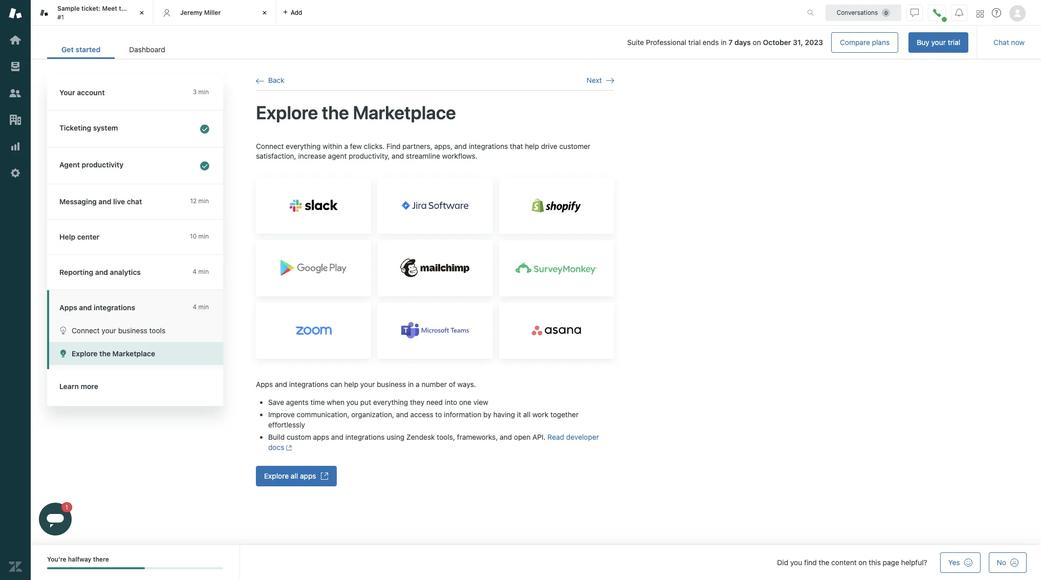 Task type: describe. For each thing, give the bounding box(es) containing it.
#1
[[57, 13, 64, 21]]

tools,
[[437, 433, 455, 441]]

4 min for analytics
[[193, 268, 209, 275]]

explore inside explore the marketplace button
[[72, 349, 98, 358]]

api.
[[533, 433, 546, 441]]

main element
[[0, 0, 31, 580]]

the inside content-title region
[[322, 102, 349, 124]]

apps for all
[[300, 472, 316, 480]]

buy your trial
[[917, 38, 961, 47]]

no
[[997, 558, 1007, 567]]

can
[[330, 380, 342, 388]]

find
[[804, 558, 817, 567]]

center
[[77, 232, 99, 241]]

suite
[[627, 38, 644, 47]]

jeremy miller tab
[[154, 0, 276, 26]]

ticket
[[130, 5, 147, 12]]

reporting
[[59, 268, 93, 276]]

10 min
[[190, 232, 209, 240]]

docs
[[268, 443, 284, 452]]

the right find
[[819, 558, 830, 567]]

professional
[[646, 38, 687, 47]]

get
[[61, 45, 74, 54]]

connect your business tools button
[[49, 319, 223, 342]]

compare plans
[[840, 38, 890, 47]]

min for apps and integrations
[[198, 303, 209, 311]]

and down the find
[[392, 152, 404, 160]]

there
[[93, 555, 109, 563]]

your
[[59, 88, 75, 97]]

having
[[493, 410, 515, 419]]

productivity
[[82, 160, 123, 169]]

10
[[190, 232, 197, 240]]

you're
[[47, 555, 66, 563]]

everything inside save agents time when you put everything they need into one view improve communication, organization, and access to information by having it all work together effortlessly
[[373, 398, 408, 407]]

save agents time when you put everything they need into one view improve communication, organization, and access to information by having it all work together effortlessly
[[268, 398, 579, 429]]

close image
[[260, 8, 270, 18]]

7
[[729, 38, 733, 47]]

put
[[360, 398, 371, 407]]

3 min
[[193, 88, 209, 96]]

zendesk
[[406, 433, 435, 441]]

ticketing system button
[[47, 111, 221, 147]]

custom
[[287, 433, 311, 441]]

ends
[[703, 38, 719, 47]]

help
[[59, 232, 75, 241]]

get started image
[[9, 33, 22, 47]]

on inside 'footer'
[[859, 558, 867, 567]]

your inside region
[[360, 380, 375, 388]]

explore all apps
[[264, 472, 316, 480]]

4 for reporting and analytics
[[193, 268, 197, 275]]

explore the marketplace button
[[49, 342, 223, 365]]

now
[[1011, 38, 1025, 47]]

next button
[[587, 76, 614, 85]]

1 horizontal spatial business
[[377, 380, 406, 388]]

on inside section
[[753, 38, 761, 47]]

integrations up connect your business tools on the bottom left of page
[[94, 303, 135, 312]]

help center
[[59, 232, 99, 241]]

read developer docs
[[268, 433, 599, 452]]

min for help center
[[198, 232, 209, 240]]

get help image
[[992, 8, 1001, 17]]

halfway
[[68, 555, 91, 563]]

page
[[883, 558, 899, 567]]

zendesk support image
[[9, 7, 22, 20]]

tab list containing get started
[[47, 40, 180, 59]]

views image
[[9, 60, 22, 73]]

started
[[76, 45, 100, 54]]

and left open
[[500, 433, 512, 441]]

footer containing did you find the content on this page helpful?
[[31, 545, 1041, 580]]

marketplace inside content-title region
[[353, 102, 456, 124]]

you're halfway there
[[47, 555, 109, 563]]

did
[[777, 558, 789, 567]]

yes button
[[940, 552, 981, 573]]

read developer docs link
[[268, 433, 599, 452]]

chat
[[127, 197, 142, 206]]

view
[[473, 398, 488, 407]]

October 31, 2023 text field
[[763, 38, 823, 47]]

buy your trial button
[[909, 32, 969, 53]]

dashboard tab
[[115, 40, 180, 59]]

min for reporting and analytics
[[198, 268, 209, 275]]

connect for connect everything within a few clicks. find partners, apps, and integrations that help drive customer satisfaction, increase agent productivity, and streamline workflows.
[[256, 142, 284, 150]]

a inside connect everything within a few clicks. find partners, apps, and integrations that help drive customer satisfaction, increase agent productivity, and streamline workflows.
[[344, 142, 348, 150]]

explore inside explore all apps button
[[264, 472, 289, 480]]

help inside connect everything within a few clicks. find partners, apps, and integrations that help drive customer satisfaction, increase agent productivity, and streamline workflows.
[[525, 142, 539, 150]]

in inside region
[[408, 380, 414, 388]]

min for your account
[[198, 88, 209, 96]]

explore all apps button
[[256, 466, 337, 487]]

4 min for integrations
[[193, 303, 209, 311]]

more
[[81, 382, 98, 391]]

messaging and live chat
[[59, 197, 142, 206]]

connect for connect your business tools
[[72, 326, 100, 335]]

the inside button
[[99, 349, 111, 358]]

frameworks,
[[457, 433, 498, 441]]

partners,
[[403, 142, 432, 150]]

back button
[[256, 76, 285, 85]]

integrations down organization,
[[345, 433, 385, 441]]

learn more
[[59, 382, 98, 391]]

31,
[[793, 38, 803, 47]]

account
[[77, 88, 105, 97]]

you inside save agents time when you put everything they need into one view improve communication, organization, and access to information by having it all work together effortlessly
[[346, 398, 358, 407]]

chat now
[[994, 38, 1025, 47]]

and down communication,
[[331, 433, 344, 441]]

zendesk image
[[9, 560, 22, 573]]

productivity,
[[349, 152, 390, 160]]

and left analytics
[[95, 268, 108, 276]]

apps and integrations can help your business in a number of ways.
[[256, 380, 476, 388]]

meet
[[102, 5, 117, 12]]

streamline
[[406, 152, 440, 160]]

jeremy miller
[[180, 9, 221, 16]]

of
[[449, 380, 456, 388]]

suite professional trial ends in 7 days on october 31, 2023
[[627, 38, 823, 47]]

connect your business tools
[[72, 326, 165, 335]]

ways.
[[458, 380, 476, 388]]

ticketing system
[[59, 123, 118, 132]]

workflows.
[[442, 152, 478, 160]]

progress bar image
[[47, 567, 145, 570]]

1 horizontal spatial a
[[416, 380, 420, 388]]

find
[[387, 142, 401, 150]]

to
[[435, 410, 442, 419]]

the inside sample ticket: meet the ticket #1
[[119, 5, 129, 12]]

2023
[[805, 38, 823, 47]]

chat
[[994, 38, 1009, 47]]

min for messaging and live chat
[[198, 197, 209, 205]]

jeremy
[[180, 9, 202, 16]]



Task type: vqa. For each thing, say whether or not it's contained in the screenshot.
suit
no



Task type: locate. For each thing, give the bounding box(es) containing it.
tab list
[[47, 40, 180, 59]]

that
[[510, 142, 523, 150]]

in
[[721, 38, 727, 47], [408, 380, 414, 388]]

drive
[[541, 142, 558, 150]]

everything inside connect everything within a few clicks. find partners, apps, and integrations that help drive customer satisfaction, increase agent productivity, and streamline workflows.
[[286, 142, 321, 150]]

help right "can"
[[344, 380, 358, 388]]

in up they
[[408, 380, 414, 388]]

4 min from the top
[[198, 268, 209, 275]]

build
[[268, 433, 285, 441]]

button displays agent's chat status as invisible. image
[[911, 8, 919, 17]]

your inside button
[[102, 326, 116, 335]]

one
[[459, 398, 472, 407]]

0 horizontal spatial business
[[118, 326, 147, 335]]

need
[[426, 398, 443, 407]]

1 horizontal spatial trial
[[948, 38, 961, 47]]

0 horizontal spatial marketplace
[[112, 349, 155, 358]]

and up workflows.
[[455, 142, 467, 150]]

explore
[[256, 102, 318, 124], [72, 349, 98, 358], [264, 472, 289, 480]]

apps for custom
[[313, 433, 329, 441]]

12 min
[[190, 197, 209, 205]]

1 vertical spatial 4
[[193, 303, 197, 311]]

2 4 from the top
[[193, 303, 197, 311]]

everything up increase in the left top of the page
[[286, 142, 321, 150]]

0 horizontal spatial trial
[[688, 38, 701, 47]]

1 horizontal spatial help
[[525, 142, 539, 150]]

0 horizontal spatial your
[[102, 326, 116, 335]]

1 trial from the left
[[688, 38, 701, 47]]

0 vertical spatial on
[[753, 38, 761, 47]]

0 vertical spatial help
[[525, 142, 539, 150]]

on right days
[[753, 38, 761, 47]]

apps
[[59, 303, 77, 312], [256, 380, 273, 388]]

0 vertical spatial apps
[[313, 433, 329, 441]]

october
[[763, 38, 791, 47]]

in inside section
[[721, 38, 727, 47]]

by
[[483, 410, 491, 419]]

1 vertical spatial connect
[[72, 326, 100, 335]]

developer
[[566, 433, 599, 441]]

learn
[[59, 382, 79, 391]]

1 horizontal spatial you
[[790, 558, 802, 567]]

add button
[[276, 0, 308, 25]]

0 vertical spatial 4 min
[[193, 268, 209, 275]]

all inside button
[[291, 472, 298, 480]]

min inside 'your account' heading
[[198, 88, 209, 96]]

all down '(opens in a new tab)' icon
[[291, 472, 298, 480]]

learn more button
[[47, 369, 221, 404]]

explore the marketplace up 'few'
[[256, 102, 456, 124]]

helpful?
[[901, 558, 928, 567]]

plans
[[872, 38, 890, 47]]

1 horizontal spatial connect
[[256, 142, 284, 150]]

1 vertical spatial explore
[[72, 349, 98, 358]]

integrations left that
[[469, 142, 508, 150]]

explore up more at the left bottom of the page
[[72, 349, 98, 358]]

on
[[753, 38, 761, 47], [859, 558, 867, 567]]

1 vertical spatial you
[[790, 558, 802, 567]]

connect inside connect everything within a few clicks. find partners, apps, and integrations that help drive customer satisfaction, increase agent productivity, and streamline workflows.
[[256, 142, 284, 150]]

the up within
[[322, 102, 349, 124]]

apps for apps and integrations
[[59, 303, 77, 312]]

1 vertical spatial a
[[416, 380, 420, 388]]

marketplace up the find
[[353, 102, 456, 124]]

together
[[550, 410, 579, 419]]

0 horizontal spatial apps
[[59, 303, 77, 312]]

in left 7
[[721, 38, 727, 47]]

0 horizontal spatial everything
[[286, 142, 321, 150]]

your up put
[[360, 380, 375, 388]]

0 horizontal spatial help
[[344, 380, 358, 388]]

3
[[193, 88, 197, 96]]

1 vertical spatial your
[[102, 326, 116, 335]]

the
[[119, 5, 129, 12], [322, 102, 349, 124], [99, 349, 111, 358], [819, 558, 830, 567]]

0 vertical spatial a
[[344, 142, 348, 150]]

explore inside content-title region
[[256, 102, 318, 124]]

system
[[93, 123, 118, 132]]

did you find the content on this page helpful?
[[777, 558, 928, 567]]

4 for apps and integrations
[[193, 303, 197, 311]]

buy
[[917, 38, 930, 47]]

communication,
[[297, 410, 349, 419]]

region
[[256, 141, 614, 487]]

0 horizontal spatial in
[[408, 380, 414, 388]]

you right did
[[790, 558, 802, 567]]

explore down back
[[256, 102, 318, 124]]

agent
[[59, 160, 80, 169]]

next
[[587, 76, 602, 84]]

0 horizontal spatial explore the marketplace
[[72, 349, 155, 358]]

0 vertical spatial marketplace
[[353, 102, 456, 124]]

trial for your
[[948, 38, 961, 47]]

customers image
[[9, 87, 22, 100]]

1 horizontal spatial apps
[[256, 380, 273, 388]]

1 horizontal spatial in
[[721, 38, 727, 47]]

progress-bar progress bar
[[47, 567, 223, 570]]

connect inside connect your business tools button
[[72, 326, 100, 335]]

ticket:
[[81, 5, 100, 12]]

into
[[445, 398, 457, 407]]

explore the marketplace down connect your business tools on the bottom left of page
[[72, 349, 155, 358]]

and inside save agents time when you put everything they need into one view improve communication, organization, and access to information by having it all work together effortlessly
[[396, 410, 408, 419]]

a left number
[[416, 380, 420, 388]]

and down reporting
[[79, 303, 92, 312]]

live
[[113, 197, 125, 206]]

1 4 min from the top
[[193, 268, 209, 275]]

12
[[190, 197, 197, 205]]

your right buy
[[932, 38, 946, 47]]

1 vertical spatial 4 min
[[193, 303, 209, 311]]

2 trial from the left
[[948, 38, 961, 47]]

0 vertical spatial connect
[[256, 142, 284, 150]]

connect everything within a few clicks. find partners, apps, and integrations that help drive customer satisfaction, increase agent productivity, and streamline workflows.
[[256, 142, 591, 160]]

3 min from the top
[[198, 232, 209, 240]]

2 4 min from the top
[[193, 303, 209, 311]]

marketplace inside button
[[112, 349, 155, 358]]

business
[[118, 326, 147, 335], [377, 380, 406, 388]]

apps inside button
[[300, 472, 316, 480]]

business inside button
[[118, 326, 147, 335]]

chat now button
[[986, 32, 1033, 53]]

content
[[832, 558, 857, 567]]

1 horizontal spatial everything
[[373, 398, 408, 407]]

1 4 from the top
[[193, 268, 197, 275]]

yes
[[949, 558, 960, 567]]

customer
[[559, 142, 591, 150]]

reporting image
[[9, 140, 22, 153]]

zendesk products image
[[977, 10, 984, 17]]

it
[[517, 410, 521, 419]]

apps down custom
[[300, 472, 316, 480]]

satisfaction,
[[256, 152, 296, 160]]

trial down notifications icon
[[948, 38, 961, 47]]

1 horizontal spatial on
[[859, 558, 867, 567]]

dashboard
[[129, 45, 165, 54]]

increase
[[298, 152, 326, 160]]

time
[[310, 398, 325, 407]]

trial inside button
[[948, 38, 961, 47]]

1 vertical spatial business
[[377, 380, 406, 388]]

0 horizontal spatial you
[[346, 398, 358, 407]]

explore down docs
[[264, 472, 289, 480]]

few
[[350, 142, 362, 150]]

apps and integrations
[[59, 303, 135, 312]]

0 vertical spatial you
[[346, 398, 358, 407]]

section
[[188, 32, 969, 53]]

1 horizontal spatial your
[[360, 380, 375, 388]]

2 vertical spatial explore
[[264, 472, 289, 480]]

1 vertical spatial on
[[859, 558, 867, 567]]

0 vertical spatial all
[[523, 410, 531, 419]]

0 vertical spatial 4
[[193, 268, 197, 275]]

trial
[[688, 38, 701, 47], [948, 38, 961, 47]]

messaging
[[59, 197, 97, 206]]

the down connect your business tools on the bottom left of page
[[99, 349, 111, 358]]

(opens in a new tab) image
[[284, 445, 292, 451]]

analytics
[[110, 268, 141, 276]]

your inside button
[[932, 38, 946, 47]]

get started
[[61, 45, 100, 54]]

marketplace down connect your business tools button
[[112, 349, 155, 358]]

1 vertical spatial in
[[408, 380, 414, 388]]

4 min
[[193, 268, 209, 275], [193, 303, 209, 311]]

2 vertical spatial your
[[360, 380, 375, 388]]

1 vertical spatial help
[[344, 380, 358, 388]]

and up save
[[275, 380, 287, 388]]

1 horizontal spatial explore the marketplace
[[256, 102, 456, 124]]

your down apps and integrations
[[102, 326, 116, 335]]

content-title region
[[256, 101, 614, 125]]

close image
[[137, 8, 147, 18]]

notifications image
[[955, 8, 964, 17]]

footer
[[31, 545, 1041, 580]]

on left 'this'
[[859, 558, 867, 567]]

0 vertical spatial everything
[[286, 142, 321, 150]]

connect up satisfaction,
[[256, 142, 284, 150]]

trial left ends
[[688, 38, 701, 47]]

0 vertical spatial explore the marketplace
[[256, 102, 456, 124]]

0 vertical spatial explore
[[256, 102, 318, 124]]

add
[[291, 8, 302, 16]]

information
[[444, 410, 482, 419]]

back
[[268, 76, 285, 84]]

all inside save agents time when you put everything they need into one view improve communication, organization, and access to information by having it all work together effortlessly
[[523, 410, 531, 419]]

1 vertical spatial everything
[[373, 398, 408, 407]]

organizations image
[[9, 113, 22, 126]]

1 vertical spatial explore the marketplace
[[72, 349, 155, 358]]

help right that
[[525, 142, 539, 150]]

a left 'few'
[[344, 142, 348, 150]]

explore the marketplace inside button
[[72, 349, 155, 358]]

compare
[[840, 38, 870, 47]]

1 vertical spatial apps
[[256, 380, 273, 388]]

improve
[[268, 410, 295, 419]]

1 horizontal spatial marketplace
[[353, 102, 456, 124]]

tabs tab list
[[31, 0, 797, 26]]

access
[[410, 410, 433, 419]]

all
[[523, 410, 531, 419], [291, 472, 298, 480]]

the right 'meet'
[[119, 5, 129, 12]]

trial for professional
[[688, 38, 701, 47]]

work
[[533, 410, 549, 419]]

0 vertical spatial business
[[118, 326, 147, 335]]

apps
[[313, 433, 329, 441], [300, 472, 316, 480]]

section containing suite professional trial ends in
[[188, 32, 969, 53]]

your for buy
[[932, 38, 946, 47]]

integrations
[[469, 142, 508, 150], [94, 303, 135, 312], [289, 380, 328, 388], [345, 433, 385, 441]]

and left access
[[396, 410, 408, 419]]

apps for apps and integrations can help your business in a number of ways.
[[256, 380, 273, 388]]

read
[[548, 433, 564, 441]]

connect down apps and integrations
[[72, 326, 100, 335]]

no button
[[989, 552, 1027, 573]]

2 min from the top
[[198, 197, 209, 205]]

4
[[193, 268, 197, 275], [193, 303, 197, 311]]

explore the marketplace inside content-title region
[[256, 102, 456, 124]]

tab
[[31, 0, 154, 26]]

apps right custom
[[313, 433, 329, 441]]

you inside 'footer'
[[790, 558, 802, 567]]

business up explore the marketplace button
[[118, 326, 147, 335]]

5 min from the top
[[198, 303, 209, 311]]

2 horizontal spatial your
[[932, 38, 946, 47]]

0 horizontal spatial connect
[[72, 326, 100, 335]]

1 vertical spatial all
[[291, 472, 298, 480]]

agent productivity
[[59, 160, 123, 169]]

everything up organization,
[[373, 398, 408, 407]]

you left put
[[346, 398, 358, 407]]

1 horizontal spatial all
[[523, 410, 531, 419]]

business up organization,
[[377, 380, 406, 388]]

integrations up time
[[289, 380, 328, 388]]

0 horizontal spatial on
[[753, 38, 761, 47]]

apps down reporting
[[59, 303, 77, 312]]

this
[[869, 558, 881, 567]]

your account heading
[[47, 75, 223, 111]]

1 vertical spatial marketplace
[[112, 349, 155, 358]]

admin image
[[9, 166, 22, 180]]

when
[[327, 398, 345, 407]]

apps up save
[[256, 380, 273, 388]]

ticketing
[[59, 123, 91, 132]]

integrations inside connect everything within a few clicks. find partners, apps, and integrations that help drive customer satisfaction, increase agent productivity, and streamline workflows.
[[469, 142, 508, 150]]

1 vertical spatial apps
[[300, 472, 316, 480]]

compare plans button
[[831, 32, 899, 53]]

save
[[268, 398, 284, 407]]

region containing connect everything within a few clicks. find partners, apps, and integrations that help drive customer satisfaction, increase agent productivity, and streamline workflows.
[[256, 141, 614, 487]]

all right it
[[523, 410, 531, 419]]

0 vertical spatial apps
[[59, 303, 77, 312]]

0 vertical spatial your
[[932, 38, 946, 47]]

0 horizontal spatial a
[[344, 142, 348, 150]]

0 vertical spatial in
[[721, 38, 727, 47]]

0 horizontal spatial all
[[291, 472, 298, 480]]

tab containing sample ticket: meet the ticket
[[31, 0, 154, 26]]

1 min from the top
[[198, 88, 209, 96]]

your for connect
[[102, 326, 116, 335]]

and left live
[[99, 197, 111, 206]]



